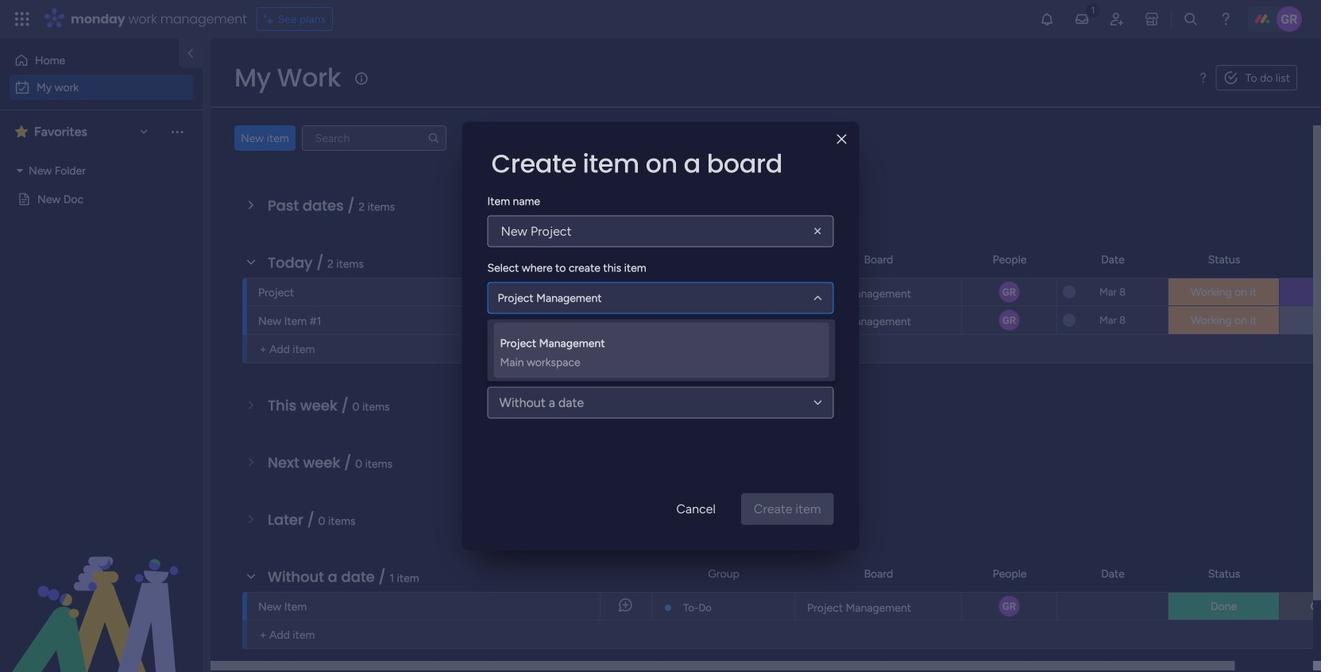Task type: vqa. For each thing, say whether or not it's contained in the screenshot.
Help Icon
yes



Task type: describe. For each thing, give the bounding box(es) containing it.
update feed image
[[1074, 11, 1090, 27]]

close image
[[837, 134, 847, 145]]

1 image
[[1086, 1, 1100, 19]]

Filter dashboard by text search field
[[302, 126, 446, 151]]

see plans image
[[264, 10, 278, 28]]

invite members image
[[1109, 11, 1125, 27]]

Dropdown input text field
[[498, 292, 603, 305]]

notifications image
[[1039, 11, 1055, 27]]

2 option from the top
[[10, 75, 193, 100]]

search image
[[427, 132, 440, 145]]

help image
[[1218, 11, 1234, 27]]

v2 star 2 image
[[15, 122, 28, 141]]

For example, project proposal text field
[[487, 216, 834, 248]]



Task type: locate. For each thing, give the bounding box(es) containing it.
list box
[[0, 153, 203, 309]]

greg robinson image
[[1277, 6, 1302, 32]]

1 option from the top
[[10, 48, 169, 73]]

search everything image
[[1183, 11, 1199, 27]]

select product image
[[14, 11, 30, 27]]

1 vertical spatial option
[[10, 75, 193, 100]]

monday marketplace image
[[1144, 11, 1160, 27]]

0 vertical spatial option
[[10, 48, 169, 73]]

caret down image
[[17, 165, 23, 176]]

public board image
[[17, 192, 32, 207]]

lottie animation image
[[0, 512, 203, 673]]

None search field
[[302, 126, 446, 151]]

option
[[10, 48, 169, 73], [10, 75, 193, 100]]

lottie animation element
[[0, 512, 203, 673]]



